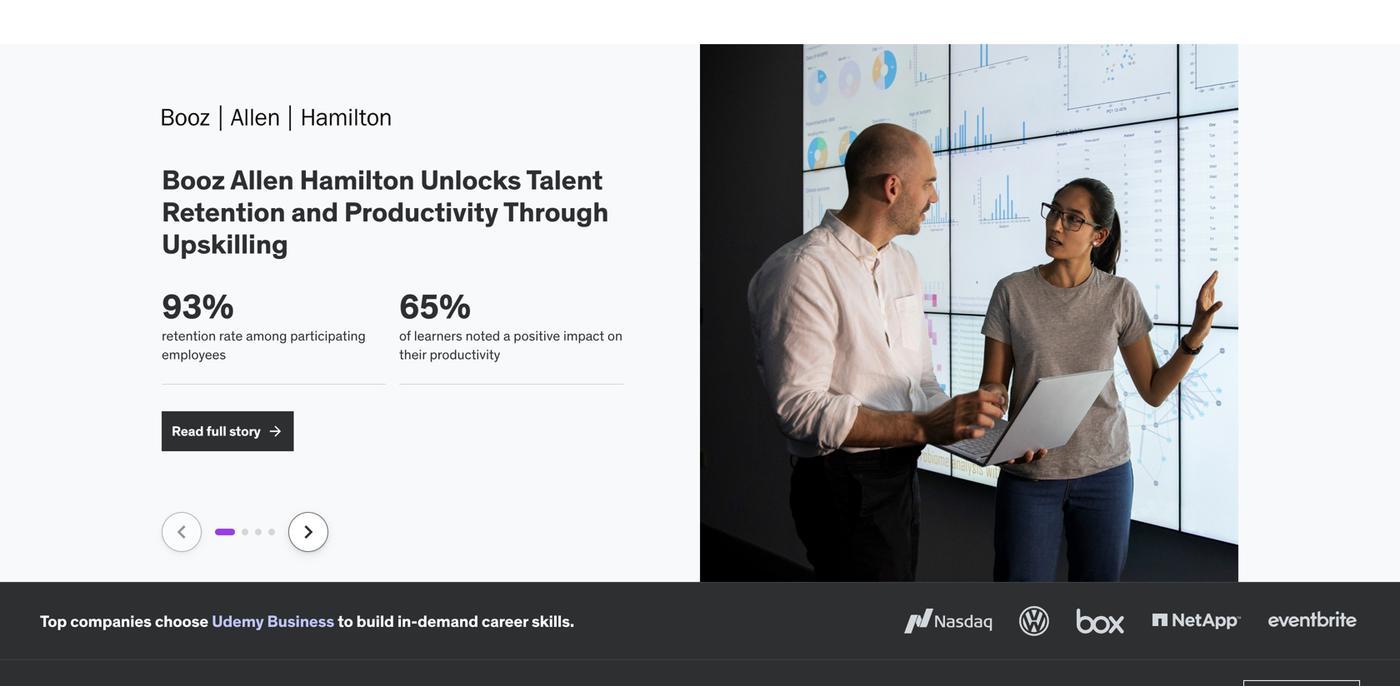 Task type: vqa. For each thing, say whether or not it's contained in the screenshot.
65% of learners noted a positive impact on their productivity
yes



Task type: locate. For each thing, give the bounding box(es) containing it.
and
[[291, 196, 338, 229]]

demand
[[418, 612, 478, 632]]

booz
[[162, 164, 225, 197]]

volkswagen image
[[1016, 604, 1053, 640]]

a
[[504, 328, 511, 345]]

read full story
[[172, 423, 261, 440]]

top companies choose udemy business to build in-demand career skills.
[[40, 612, 574, 632]]

previous image
[[168, 520, 195, 546]]

companies
[[70, 612, 152, 632]]

udemy
[[212, 612, 264, 632]]

skills.
[[532, 612, 574, 632]]

participating
[[290, 328, 366, 345]]

box image
[[1073, 604, 1129, 640]]

65%
[[399, 286, 471, 328]]

productivity
[[430, 346, 501, 363]]

nasdaq image
[[900, 604, 996, 640]]

noted
[[466, 328, 500, 345]]

netapp image
[[1149, 604, 1245, 640]]

read full story link
[[162, 412, 294, 452]]

build
[[357, 612, 394, 632]]

booz allen hamilton image
[[162, 98, 391, 138]]

their
[[399, 346, 427, 363]]

impact
[[564, 328, 605, 345]]

on
[[608, 328, 623, 345]]

eventbrite image
[[1265, 604, 1361, 640]]



Task type: describe. For each thing, give the bounding box(es) containing it.
65% of learners noted a positive impact on their productivity
[[399, 286, 623, 363]]

top
[[40, 612, 67, 632]]

positive
[[514, 328, 560, 345]]

93%
[[162, 286, 234, 328]]

to
[[338, 612, 353, 632]]

talent
[[526, 164, 603, 197]]

retention
[[162, 196, 285, 229]]

employees
[[162, 346, 226, 363]]

read
[[172, 423, 204, 440]]

among
[[246, 328, 287, 345]]

learners
[[414, 328, 463, 345]]

upskilling
[[162, 228, 288, 261]]

small image
[[267, 424, 284, 440]]

in-
[[398, 612, 418, 632]]

story
[[229, 423, 261, 440]]

full
[[206, 423, 226, 440]]

udemy business link
[[212, 612, 334, 632]]

rate
[[219, 328, 243, 345]]

choose
[[155, 612, 209, 632]]

allen
[[230, 164, 294, 197]]

booz allen hamilton unlocks talent retention and productivity through upskilling
[[162, 164, 609, 261]]

unlocks
[[420, 164, 521, 197]]

business
[[267, 612, 334, 632]]

93% retention rate among participating employees
[[162, 286, 366, 363]]

through
[[503, 196, 609, 229]]

career
[[482, 612, 528, 632]]

retention
[[162, 328, 216, 345]]

of
[[399, 328, 411, 345]]

productivity
[[344, 196, 499, 229]]

hamilton
[[300, 164, 415, 197]]

next image
[[295, 520, 322, 546]]



